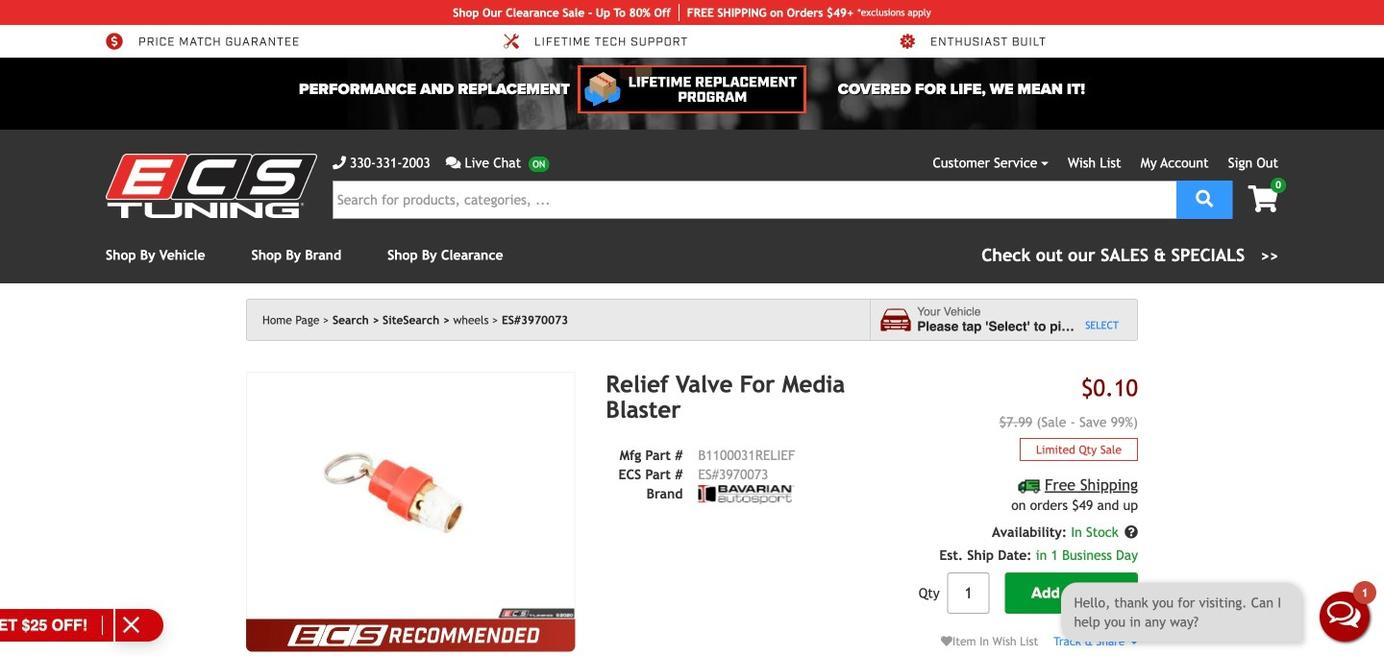 Task type: describe. For each thing, give the bounding box(es) containing it.
question circle image
[[1125, 526, 1138, 539]]

phone image
[[333, 156, 346, 170]]

free shipping image
[[1019, 480, 1041, 494]]

es#3970073 - b1100031relief - relief valve for media blaster - bav auto tools - audi bmw volkswagen mercedes benz mini porsche image
[[246, 372, 575, 620]]

search image
[[1196, 190, 1214, 208]]

ecs tuning recommends this product. image
[[246, 620, 575, 652]]



Task type: vqa. For each thing, say whether or not it's contained in the screenshot.
the top question circle icon
no



Task type: locate. For each thing, give the bounding box(es) containing it.
lifetime replacement program banner image
[[578, 65, 807, 113]]

comments image
[[446, 156, 461, 170]]

heart image
[[941, 636, 953, 648]]

None text field
[[948, 573, 990, 614]]

ecs tuning image
[[106, 154, 317, 218]]

bav auto tools image
[[698, 486, 794, 505]]

Search text field
[[333, 181, 1177, 219]]



